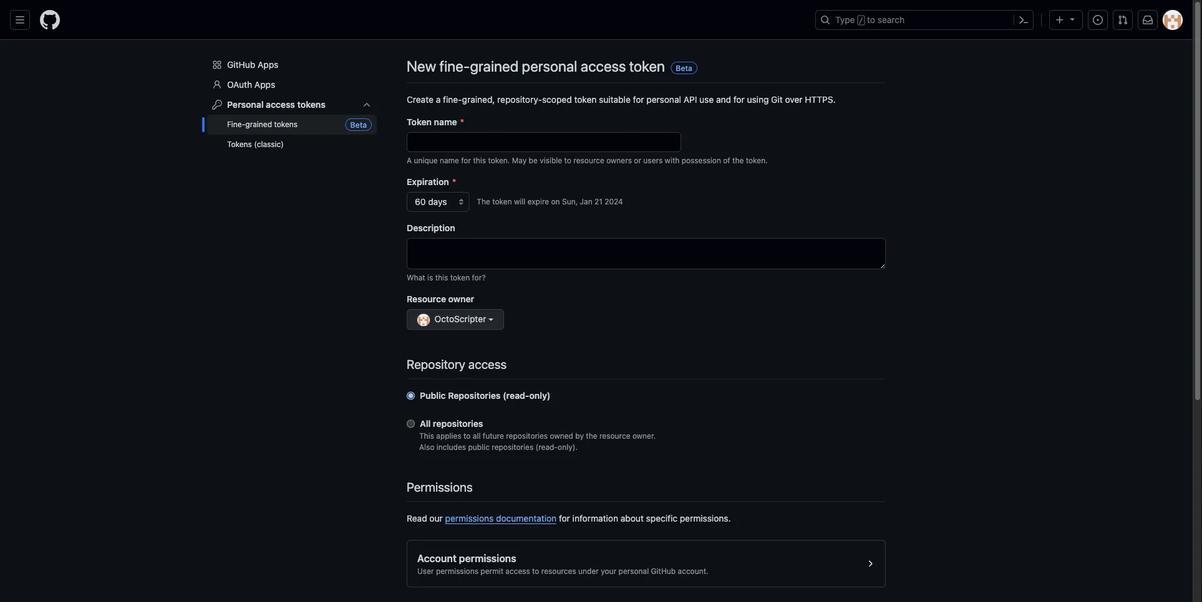 Task type: vqa. For each thing, say whether or not it's contained in the screenshot.
Public Repositories (read-only) option
yes



Task type: locate. For each thing, give the bounding box(es) containing it.
search
[[878, 15, 905, 25]]

0 vertical spatial fine-
[[440, 57, 470, 75]]

grained,
[[462, 94, 495, 105]]

personal up the "scoped"
[[522, 57, 578, 75]]

github left account.
[[651, 568, 676, 576]]

personal right your
[[619, 568, 649, 576]]

grained up grained,
[[470, 57, 519, 75]]

tokens down personal access tokens dropdown button
[[274, 120, 298, 129]]

public
[[420, 391, 446, 401]]

0 vertical spatial the
[[733, 156, 744, 165]]

what is this token for?
[[407, 273, 486, 282]]

personal access tokens
[[227, 100, 326, 110]]

create
[[407, 94, 434, 105]]

repositories down "future"
[[492, 443, 534, 452]]

0 vertical spatial tokens
[[297, 100, 326, 110]]

0 horizontal spatial this
[[435, 273, 448, 282]]

beta
[[676, 64, 693, 72], [351, 120, 367, 129]]

@octoscripter image
[[418, 314, 430, 327]]

repository access
[[407, 357, 507, 372]]

resource left owners
[[574, 156, 605, 165]]

name right unique
[[440, 156, 459, 165]]

expiration
[[407, 177, 449, 187]]

token. right of at the top of page
[[746, 156, 768, 165]]

token.
[[488, 156, 510, 165], [746, 156, 768, 165]]

1 horizontal spatial the
[[733, 156, 744, 165]]

to inside this applies to all  future repositories owned by the resource owner. also includes public repositories (read-only).
[[464, 432, 471, 441]]

your
[[601, 568, 617, 576]]

fine- right a
[[443, 94, 462, 105]]

tokens
[[297, 100, 326, 110], [274, 120, 298, 129]]

suitable
[[599, 94, 631, 105]]

1 vertical spatial resource
[[600, 432, 631, 441]]

1 vertical spatial permissions
[[459, 553, 517, 565]]

the right by
[[586, 432, 598, 441]]

access down oauth apps link
[[266, 100, 295, 110]]

1 vertical spatial apps
[[255, 80, 275, 90]]

permit
[[481, 568, 504, 576]]

users
[[644, 156, 663, 165]]

this
[[419, 432, 434, 441]]

0 horizontal spatial beta
[[351, 120, 367, 129]]

1 horizontal spatial (read-
[[536, 443, 558, 452]]

only)
[[530, 391, 551, 401]]

1 vertical spatial the
[[586, 432, 598, 441]]

access inside dropdown button
[[266, 100, 295, 110]]

1 vertical spatial fine-
[[443, 94, 462, 105]]

account
[[418, 553, 457, 565]]

description
[[407, 223, 455, 233]]

resources
[[542, 568, 577, 576]]

on
[[551, 197, 560, 206]]

github
[[227, 60, 255, 70], [651, 568, 676, 576]]

sun,
[[562, 197, 578, 206]]

1 horizontal spatial this
[[473, 156, 486, 165]]

beta down chevron down icon
[[351, 120, 367, 129]]

the
[[733, 156, 744, 165], [586, 432, 598, 441]]

permissions for account
[[459, 553, 517, 565]]

0 horizontal spatial (read-
[[503, 391, 530, 401]]

create a fine-grained, repository-scoped token suitable for personal api use and for using git over https.
[[407, 94, 836, 105]]

type / to search
[[836, 15, 905, 25]]

1 horizontal spatial grained
[[470, 57, 519, 75]]

for right suitable
[[633, 94, 644, 105]]

0 horizontal spatial github
[[227, 60, 255, 70]]

All repositories radio
[[407, 420, 415, 428]]

octoscripter
[[435, 314, 489, 325]]

personal
[[522, 57, 578, 75], [647, 94, 682, 105], [619, 568, 649, 576]]

person image
[[212, 80, 222, 90]]

resource left owner.
[[600, 432, 631, 441]]

apps image
[[212, 60, 222, 70]]

resource
[[574, 156, 605, 165], [600, 432, 631, 441]]

tokens down oauth apps link
[[297, 100, 326, 110]]

permissions
[[407, 480, 473, 495]]

to
[[868, 15, 876, 25], [565, 156, 572, 165], [464, 432, 471, 441], [532, 568, 540, 576]]

1 horizontal spatial beta
[[676, 64, 693, 72]]

permissions right the our
[[445, 514, 494, 524]]

for right and
[[734, 94, 745, 105]]

grained inside the personal access tokens list
[[246, 120, 272, 129]]

this right is
[[435, 273, 448, 282]]

0 horizontal spatial the
[[586, 432, 598, 441]]

repositories up applies
[[433, 419, 483, 429]]

plus image
[[1055, 15, 1065, 25]]

fine- right new
[[440, 57, 470, 75]]

our
[[430, 514, 443, 524]]

github apps
[[227, 60, 279, 70]]

1 vertical spatial tokens
[[274, 120, 298, 129]]

0 horizontal spatial token.
[[488, 156, 510, 165]]

resource
[[407, 294, 446, 304]]

this applies to all  future repositories owned by the resource owner. also includes public repositories (read-only).
[[419, 432, 656, 452]]

to left resources
[[532, 568, 540, 576]]

1 vertical spatial this
[[435, 273, 448, 282]]

1 vertical spatial name
[[440, 156, 459, 165]]

read
[[407, 514, 427, 524]]

this left the may on the top of page
[[473, 156, 486, 165]]

token
[[407, 117, 432, 127]]

apps up personal access tokens
[[255, 80, 275, 90]]

token
[[630, 57, 665, 75], [575, 94, 597, 105], [493, 197, 512, 206], [450, 273, 470, 282]]

with
[[665, 156, 680, 165]]

1 vertical spatial beta
[[351, 120, 367, 129]]

to left all
[[464, 432, 471, 441]]

user
[[418, 568, 434, 576]]

a
[[436, 94, 441, 105]]

tokens for fine-grained tokens
[[274, 120, 298, 129]]

0 vertical spatial github
[[227, 60, 255, 70]]

tokens inside dropdown button
[[297, 100, 326, 110]]

homepage image
[[40, 10, 60, 30]]

unique
[[414, 156, 438, 165]]

apps
[[258, 60, 279, 70], [255, 80, 275, 90]]

specific
[[646, 514, 678, 524]]

to right /
[[868, 15, 876, 25]]

0 vertical spatial grained
[[470, 57, 519, 75]]

chevron right image
[[866, 559, 876, 569]]

0 vertical spatial beta
[[676, 64, 693, 72]]

access
[[581, 57, 626, 75], [266, 100, 295, 110], [469, 357, 507, 372], [506, 568, 530, 576]]

fine-grained tokens
[[227, 120, 298, 129]]

jan
[[580, 197, 593, 206]]

0 vertical spatial this
[[473, 156, 486, 165]]

option group
[[407, 390, 886, 453]]

resource owner
[[407, 294, 475, 304]]

owned
[[550, 432, 574, 441]]

github up oauth on the top left of page
[[227, 60, 255, 70]]

1 vertical spatial grained
[[246, 120, 272, 129]]

(read- right repositories
[[503, 391, 530, 401]]

2 vertical spatial personal
[[619, 568, 649, 576]]

access up suitable
[[581, 57, 626, 75]]

beta up api
[[676, 64, 693, 72]]

0 vertical spatial repositories
[[433, 419, 483, 429]]

personal left api
[[647, 94, 682, 105]]

0 vertical spatial name
[[434, 117, 457, 127]]

account.
[[678, 568, 709, 576]]

access up public repositories (read-only)
[[469, 357, 507, 372]]

the right of at the top of page
[[733, 156, 744, 165]]

0 vertical spatial apps
[[258, 60, 279, 70]]

1 vertical spatial (read-
[[536, 443, 558, 452]]

user permissions permit access to resources under your personal github account.
[[418, 568, 709, 576]]

0 vertical spatial resource
[[574, 156, 605, 165]]

to right visible
[[565, 156, 572, 165]]

tokens inside list
[[274, 120, 298, 129]]

owners
[[607, 156, 632, 165]]

1 horizontal spatial github
[[651, 568, 676, 576]]

2 vertical spatial permissions
[[436, 568, 479, 576]]

visible
[[540, 156, 562, 165]]

personal access tokens list
[[207, 115, 377, 155]]

name
[[434, 117, 457, 127], [440, 156, 459, 165]]

1 horizontal spatial token.
[[746, 156, 768, 165]]

https.
[[805, 94, 836, 105]]

0 horizontal spatial grained
[[246, 120, 272, 129]]

permissions
[[445, 514, 494, 524], [459, 553, 517, 565], [436, 568, 479, 576]]

0 vertical spatial (read-
[[503, 391, 530, 401]]

permissions for user
[[436, 568, 479, 576]]

2 token. from the left
[[746, 156, 768, 165]]

repositories
[[433, 419, 483, 429], [506, 432, 548, 441], [492, 443, 534, 452]]

repositories right "future"
[[506, 432, 548, 441]]

tokens for personal access tokens
[[297, 100, 326, 110]]

permissions down account permissions
[[436, 568, 479, 576]]

permissions documentation link
[[445, 514, 557, 524]]

issue opened image
[[1094, 15, 1104, 25]]

grained up tokens (classic)
[[246, 120, 272, 129]]

token left the for?
[[450, 273, 470, 282]]

token. left the may on the top of page
[[488, 156, 510, 165]]

beta inside the personal access tokens list
[[351, 120, 367, 129]]

all
[[420, 419, 431, 429]]

chevron down image
[[362, 100, 372, 110]]

notifications image
[[1143, 15, 1153, 25]]

(read-
[[503, 391, 530, 401], [536, 443, 558, 452]]

name down a
[[434, 117, 457, 127]]

(read- down the owned
[[536, 443, 558, 452]]

apps up oauth apps
[[258, 60, 279, 70]]

permissions up permit
[[459, 553, 517, 565]]

1 vertical spatial github
[[651, 568, 676, 576]]

git
[[772, 94, 783, 105]]

repository
[[407, 357, 466, 372]]



Task type: describe. For each thing, give the bounding box(es) containing it.
public
[[468, 443, 490, 452]]

account permissions
[[418, 553, 517, 565]]

be
[[529, 156, 538, 165]]

repository-
[[498, 94, 542, 105]]

about
[[621, 514, 644, 524]]

includes
[[437, 443, 466, 452]]

beta for fine-grained tokens
[[351, 120, 367, 129]]

will
[[514, 197, 526, 206]]

Public Repositories (read-only) radio
[[407, 392, 415, 400]]

or
[[634, 156, 642, 165]]

Description text field
[[407, 238, 886, 270]]

tokens
[[227, 140, 252, 149]]

for left "information" on the bottom
[[559, 514, 570, 524]]

possession
[[682, 156, 721, 165]]

octoscripter button
[[407, 310, 504, 330]]

owner.
[[633, 432, 656, 441]]

expire
[[528, 197, 549, 206]]

1 vertical spatial personal
[[647, 94, 682, 105]]

tokens (classic)
[[227, 140, 284, 149]]

0 vertical spatial permissions
[[445, 514, 494, 524]]

over
[[786, 94, 803, 105]]

beta for new fine-grained personal access token
[[676, 64, 693, 72]]

1 token. from the left
[[488, 156, 510, 165]]

public repositories (read-only)
[[420, 391, 551, 401]]

the inside this applies to all  future repositories owned by the resource owner. also includes public repositories (read-only).
[[586, 432, 598, 441]]

key image
[[212, 100, 222, 110]]

personal
[[227, 100, 264, 110]]

personal access token element
[[407, 115, 886, 603]]

all
[[473, 432, 481, 441]]

command palette image
[[1019, 15, 1029, 25]]

token right the "scoped"
[[575, 94, 597, 105]]

new
[[407, 57, 436, 75]]

for?
[[472, 273, 486, 282]]

21
[[595, 197, 603, 206]]

(classic)
[[254, 140, 284, 149]]

only).
[[558, 443, 578, 452]]

2024
[[605, 197, 623, 206]]

use
[[700, 94, 714, 105]]

new fine-grained personal access token
[[407, 57, 665, 75]]

1 vertical spatial repositories
[[506, 432, 548, 441]]

may
[[512, 156, 527, 165]]

resource inside this applies to all  future repositories owned by the resource owner. also includes public repositories (read-only).
[[600, 432, 631, 441]]

information
[[573, 514, 619, 524]]

all repositories
[[420, 419, 483, 429]]

git pull request image
[[1119, 15, 1128, 25]]

a
[[407, 156, 412, 165]]

the token will expire on sun, jan 21 2024
[[477, 197, 623, 206]]

oauth
[[227, 80, 252, 90]]

applies
[[436, 432, 462, 441]]

fine-
[[227, 120, 246, 129]]

access right permit
[[506, 568, 530, 576]]

is
[[428, 273, 433, 282]]

also
[[419, 443, 435, 452]]

for right unique
[[461, 156, 471, 165]]

token name
[[407, 117, 457, 127]]

read our permissions documentation for information about specific permissions.
[[407, 514, 731, 524]]

documentation
[[496, 514, 557, 524]]

under
[[579, 568, 599, 576]]

0 vertical spatial personal
[[522, 57, 578, 75]]

and
[[717, 94, 732, 105]]

owner
[[449, 294, 475, 304]]

the
[[477, 197, 490, 206]]

github apps link
[[207, 55, 377, 75]]

future
[[483, 432, 504, 441]]

of
[[724, 156, 731, 165]]

repositories
[[448, 391, 501, 401]]

what
[[407, 273, 425, 282]]

oauth apps link
[[207, 75, 377, 95]]

by
[[576, 432, 584, 441]]

apps for oauth apps
[[255, 80, 275, 90]]

personal access tokens button
[[207, 95, 377, 115]]

permissions.
[[680, 514, 731, 524]]

oauth apps
[[227, 80, 275, 90]]

a unique name for this token. may be visible to resource owners or users with possession of the token.
[[407, 156, 768, 165]]

option group containing public repositories (read-only)
[[407, 390, 886, 453]]

/
[[859, 16, 864, 25]]

2 vertical spatial repositories
[[492, 443, 534, 452]]

using
[[747, 94, 769, 105]]

type
[[836, 15, 855, 25]]

(read- inside this applies to all  future repositories owned by the resource owner. also includes public repositories (read-only).
[[536, 443, 558, 452]]

tokens (classic) link
[[207, 135, 377, 155]]

github inside "personal access token" element
[[651, 568, 676, 576]]

Token name text field
[[407, 132, 682, 152]]

apps for github apps
[[258, 60, 279, 70]]

token left will
[[493, 197, 512, 206]]

token up create a fine-grained, repository-scoped token suitable for personal api use and for using git over https.
[[630, 57, 665, 75]]

api
[[684, 94, 697, 105]]

triangle down image
[[1068, 14, 1078, 24]]



